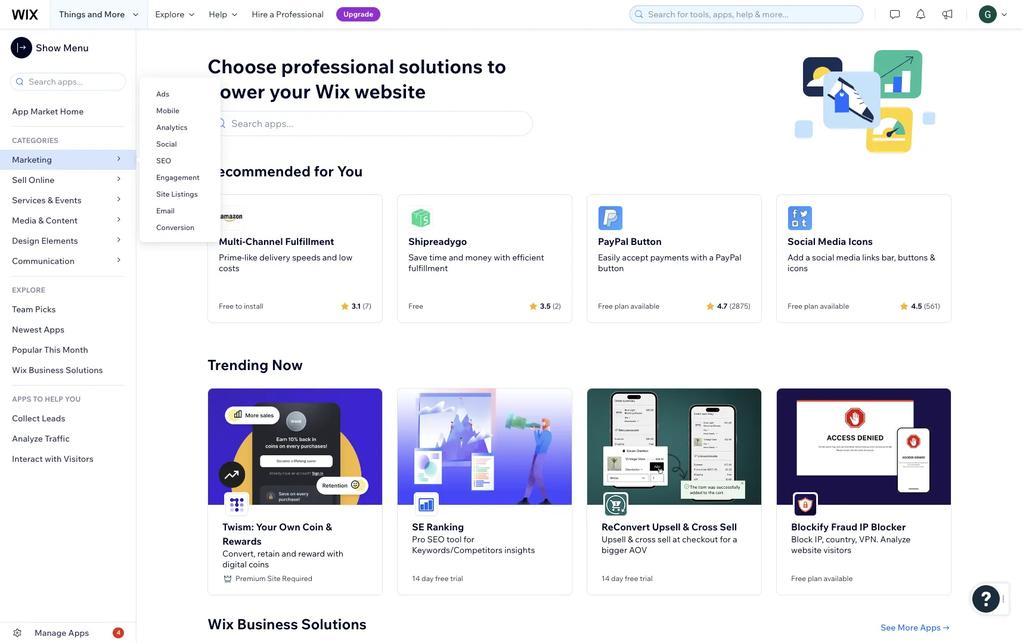Task type: locate. For each thing, give the bounding box(es) containing it.
1 vertical spatial to
[[235, 302, 242, 311]]

0 vertical spatial wix business solutions
[[12, 365, 103, 376]]

explore
[[12, 286, 45, 295]]

with down traffic
[[45, 454, 62, 465]]

social inside "link"
[[156, 140, 177, 148]]

month
[[62, 345, 88, 355]]

sell left online
[[12, 175, 27, 185]]

1 vertical spatial wix
[[12, 365, 27, 376]]

and right the things
[[88, 9, 102, 20]]

paypal button logo image
[[598, 206, 623, 231]]

a right the payments
[[709, 252, 714, 263]]

1 vertical spatial paypal
[[716, 252, 742, 263]]

trial down aov
[[640, 574, 653, 583]]

interact
[[12, 454, 43, 465]]

1 horizontal spatial social
[[788, 236, 816, 247]]

your
[[256, 521, 277, 533]]

shipreadygo save time and money with efficient fulfillment
[[409, 236, 544, 274]]

a right add
[[806, 252, 810, 263]]

analyze down the blocker
[[881, 534, 911, 545]]

0 horizontal spatial to
[[235, 302, 242, 311]]

2 trial from the left
[[640, 574, 653, 583]]

you
[[65, 395, 81, 404]]

1 14 day free trial from the left
[[412, 574, 463, 583]]

1 vertical spatial wix business solutions
[[208, 615, 367, 633]]

media & content
[[12, 215, 78, 226]]

1 vertical spatial more
[[898, 622, 918, 633]]

1 vertical spatial business
[[237, 615, 298, 633]]

1 horizontal spatial seo
[[427, 534, 445, 545]]

site listings
[[156, 190, 198, 199]]

free down aov
[[625, 574, 638, 583]]

free down the icons on the top right of page
[[788, 302, 803, 311]]

1 vertical spatial upsell
[[602, 534, 626, 545]]

1 horizontal spatial 14
[[602, 574, 610, 583]]

& inside twism: your own coin & rewards convert, retain and reward with digital coins
[[326, 521, 332, 533]]

0 vertical spatial to
[[487, 54, 506, 78]]

insights
[[505, 545, 535, 556]]

0 horizontal spatial for
[[314, 162, 334, 180]]

2 free from the left
[[625, 574, 638, 583]]

blockify fraud ip blocker poster image
[[777, 389, 951, 505]]

1 horizontal spatial wix
[[208, 615, 234, 633]]

to
[[487, 54, 506, 78], [235, 302, 242, 311]]

with right the reward
[[327, 548, 344, 559]]

1 horizontal spatial free
[[625, 574, 638, 583]]

wix business solutions inside the sidebar element
[[12, 365, 103, 376]]

sell right cross
[[720, 521, 737, 533]]

2 14 day free trial from the left
[[602, 574, 653, 583]]

more right see
[[898, 622, 918, 633]]

efficient
[[512, 252, 544, 263]]

solutions down the required
[[301, 615, 367, 633]]

free for reconvert
[[625, 574, 638, 583]]

ads
[[156, 89, 169, 98]]

solutions down month on the bottom of the page
[[66, 365, 103, 376]]

2 day from the left
[[611, 574, 623, 583]]

day down pro
[[422, 574, 434, 583]]

and right time
[[449, 252, 464, 263]]

seo up engagement
[[156, 156, 171, 165]]

wix inside the sidebar element
[[12, 365, 27, 376]]

1 horizontal spatial business
[[237, 615, 298, 633]]

search apps... field down choose professional solutions to power your wix website
[[228, 112, 527, 135]]

more right the things
[[104, 9, 125, 20]]

0 vertical spatial sell
[[12, 175, 27, 185]]

retain
[[258, 548, 280, 559]]

plan down button
[[615, 302, 629, 311]]

0 vertical spatial site
[[156, 190, 170, 199]]

own
[[279, 521, 300, 533]]

now
[[272, 356, 303, 374]]

0 horizontal spatial trial
[[450, 574, 463, 583]]

0 horizontal spatial 14
[[412, 574, 420, 583]]

with right the payments
[[691, 252, 708, 263]]

for right tool
[[464, 534, 475, 545]]

1 horizontal spatial for
[[464, 534, 475, 545]]

0 horizontal spatial business
[[29, 365, 64, 376]]

at
[[673, 534, 680, 545]]

media
[[836, 252, 861, 263]]

help button
[[202, 0, 245, 29]]

social
[[812, 252, 835, 263]]

website down blockify
[[791, 545, 822, 556]]

0 horizontal spatial analyze
[[12, 434, 43, 444]]

social inside social media icons add a social media links bar, buttons & icons
[[788, 236, 816, 247]]

bar,
[[882, 252, 896, 263]]

3.1 (7)
[[352, 301, 372, 310]]

trial down keywords/competitors
[[450, 574, 463, 583]]

collect leads
[[12, 413, 65, 424]]

and
[[88, 9, 102, 20], [323, 252, 337, 263], [449, 252, 464, 263], [282, 548, 296, 559]]

free left install
[[219, 302, 234, 311]]

a inside social media icons add a social media links bar, buttons & icons
[[806, 252, 810, 263]]

analyze up interact
[[12, 434, 43, 444]]

analyze inside blockify fraud ip blocker block ip, country, vpn. analyze website visitors
[[881, 534, 911, 545]]

14 day free trial for reconvert
[[602, 574, 653, 583]]

business down premium site required
[[237, 615, 298, 633]]

engagement link
[[140, 168, 221, 188]]

wix business solutions down the required
[[208, 615, 367, 633]]

apps up this
[[44, 324, 64, 335]]

interact with visitors
[[12, 454, 94, 465]]

explore
[[155, 9, 184, 20]]

day down bigger
[[611, 574, 623, 583]]

reconvert
[[602, 521, 650, 533]]

a right hire
[[270, 9, 274, 20]]

coins
[[249, 559, 269, 570]]

convert,
[[222, 548, 256, 559]]

sell
[[12, 175, 27, 185], [720, 521, 737, 533]]

media up design
[[12, 215, 36, 226]]

seo inside 'link'
[[156, 156, 171, 165]]

for left you
[[314, 162, 334, 180]]

0 vertical spatial social
[[156, 140, 177, 148]]

1 horizontal spatial 14 day free trial
[[602, 574, 653, 583]]

site down coins
[[267, 574, 281, 583]]

1 vertical spatial seo
[[427, 534, 445, 545]]

2 14 from the left
[[602, 574, 610, 583]]

1 horizontal spatial wix business solutions
[[208, 615, 367, 633]]

& right buttons at the right top of the page
[[930, 252, 936, 263]]

business inside the sidebar element
[[29, 365, 64, 376]]

this
[[44, 345, 61, 355]]

1 vertical spatial solutions
[[301, 615, 367, 633]]

social up add
[[788, 236, 816, 247]]

1 free from the left
[[435, 574, 449, 583]]

reconvert upsell & cross sell icon image
[[605, 494, 627, 516]]

1 horizontal spatial to
[[487, 54, 506, 78]]

available down accept at the top of the page
[[631, 302, 660, 311]]

time
[[429, 252, 447, 263]]

analyze
[[12, 434, 43, 444], [881, 534, 911, 545]]

0 vertical spatial media
[[12, 215, 36, 226]]

14 down pro
[[412, 574, 420, 583]]

button
[[631, 236, 662, 247]]

upsell up sell
[[652, 521, 681, 533]]

available down the visitors
[[824, 574, 853, 583]]

14 day free trial
[[412, 574, 463, 583], [602, 574, 653, 583]]

traffic
[[45, 434, 70, 444]]

ip
[[860, 521, 869, 533]]

0 horizontal spatial website
[[354, 79, 426, 103]]

free plan available down button
[[598, 302, 660, 311]]

4.5 (561)
[[911, 301, 940, 310]]

services & events link
[[0, 190, 136, 211]]

media inside social media icons add a social media links bar, buttons & icons
[[818, 236, 846, 247]]

14 day free trial for se
[[412, 574, 463, 583]]

1 trial from the left
[[450, 574, 463, 583]]

apps inside newest apps link
[[44, 324, 64, 335]]

1 horizontal spatial day
[[611, 574, 623, 583]]

1 vertical spatial media
[[818, 236, 846, 247]]

social down analytics
[[156, 140, 177, 148]]

sidebar element
[[0, 29, 137, 643]]

email link
[[140, 201, 221, 221]]

Search apps... field
[[25, 73, 122, 90], [228, 112, 527, 135]]

with right money
[[494, 252, 510, 263]]

1 horizontal spatial search apps... field
[[228, 112, 527, 135]]

1 horizontal spatial solutions
[[301, 615, 367, 633]]

trial for ranking
[[450, 574, 463, 583]]

0 horizontal spatial 14 day free trial
[[412, 574, 463, 583]]

website down solutions
[[354, 79, 426, 103]]

2 horizontal spatial apps
[[920, 622, 941, 633]]

to
[[33, 395, 43, 404]]

team picks link
[[0, 299, 136, 320]]

0 horizontal spatial search apps... field
[[25, 73, 122, 90]]

14 day free trial down aov
[[602, 574, 653, 583]]

free plan available for easily
[[598, 302, 660, 311]]

a
[[270, 9, 274, 20], [709, 252, 714, 263], [806, 252, 810, 263], [733, 534, 737, 545]]

to left install
[[235, 302, 242, 311]]

1 horizontal spatial trial
[[640, 574, 653, 583]]

content
[[46, 215, 78, 226]]

free down fulfillment
[[409, 302, 423, 311]]

0 horizontal spatial wix
[[12, 365, 27, 376]]

3.5
[[540, 301, 551, 310]]

twism: your own coin & rewards icon image
[[225, 494, 248, 516]]

communication link
[[0, 251, 136, 271]]

0 horizontal spatial sell
[[12, 175, 27, 185]]

rewards
[[222, 535, 262, 547]]

2 horizontal spatial for
[[720, 534, 731, 545]]

for right the 'checkout'
[[720, 534, 731, 545]]

free plan available for icons
[[788, 302, 849, 311]]

1 horizontal spatial media
[[818, 236, 846, 247]]

popular this month
[[12, 345, 88, 355]]

a right the 'checkout'
[[733, 534, 737, 545]]

market
[[30, 106, 58, 117]]

available down social
[[820, 302, 849, 311]]

for inside se ranking pro seo tool for keywords/competitors insights
[[464, 534, 475, 545]]

1 vertical spatial analyze
[[881, 534, 911, 545]]

apps right see
[[920, 622, 941, 633]]

conversion
[[156, 223, 195, 232]]

twism: your own coin & rewards poster image
[[208, 389, 382, 505]]

0 vertical spatial wix
[[315, 79, 350, 103]]

1 horizontal spatial apps
[[68, 628, 89, 639]]

paypal up 4.7 (2875)
[[716, 252, 742, 263]]

ranking
[[426, 521, 464, 533]]

sell online link
[[0, 170, 136, 190]]

search apps... field inside the sidebar element
[[25, 73, 122, 90]]

multi-channel fulfillment prime-like delivery speeds and low costs
[[219, 236, 353, 274]]

collect leads link
[[0, 409, 136, 429]]

& right coin at left
[[326, 521, 332, 533]]

speeds
[[292, 252, 321, 263]]

free down keywords/competitors
[[435, 574, 449, 583]]

0 horizontal spatial day
[[422, 574, 434, 583]]

0 vertical spatial more
[[104, 9, 125, 20]]

upsell down the reconvert in the bottom right of the page
[[602, 534, 626, 545]]

1 horizontal spatial upsell
[[652, 521, 681, 533]]

and right retain
[[282, 548, 296, 559]]

analytics link
[[140, 117, 221, 138]]

your
[[269, 79, 311, 103]]

apps for manage apps
[[68, 628, 89, 639]]

free down button
[[598, 302, 613, 311]]

1 day from the left
[[422, 574, 434, 583]]

1 horizontal spatial analyze
[[881, 534, 911, 545]]

1 horizontal spatial website
[[791, 545, 822, 556]]

0 horizontal spatial free
[[435, 574, 449, 583]]

0 horizontal spatial apps
[[44, 324, 64, 335]]

0 vertical spatial search apps... field
[[25, 73, 122, 90]]

services
[[12, 195, 46, 206]]

0 horizontal spatial social
[[156, 140, 177, 148]]

business down 'popular this month'
[[29, 365, 64, 376]]

free plan available down the icons on the top right of page
[[788, 302, 849, 311]]

newest
[[12, 324, 42, 335]]

& inside social media icons add a social media links bar, buttons & icons
[[930, 252, 936, 263]]

reconvert upsell & cross sell poster image
[[587, 389, 762, 505]]

(7)
[[363, 301, 372, 310]]

1 vertical spatial site
[[267, 574, 281, 583]]

website
[[354, 79, 426, 103], [791, 545, 822, 556]]

with inside paypal button easily accept payments with a paypal button
[[691, 252, 708, 263]]

0 vertical spatial analyze
[[12, 434, 43, 444]]

solutions
[[66, 365, 103, 376], [301, 615, 367, 633]]

0 vertical spatial solutions
[[66, 365, 103, 376]]

0 vertical spatial website
[[354, 79, 426, 103]]

premium site required
[[236, 574, 313, 583]]

analyze traffic
[[12, 434, 70, 444]]

social
[[156, 140, 177, 148], [788, 236, 816, 247]]

show
[[36, 42, 61, 54]]

pro
[[412, 534, 425, 545]]

plan down the icons on the top right of page
[[804, 302, 819, 311]]

wix business solutions down this
[[12, 365, 103, 376]]

0 horizontal spatial media
[[12, 215, 36, 226]]

14 for reconvert
[[602, 574, 610, 583]]

0 vertical spatial paypal
[[598, 236, 629, 247]]

search apps... field up home
[[25, 73, 122, 90]]

1 vertical spatial website
[[791, 545, 822, 556]]

1 vertical spatial sell
[[720, 521, 737, 533]]

sell online
[[12, 175, 54, 185]]

1 horizontal spatial sell
[[720, 521, 737, 533]]

website inside blockify fraud ip blocker block ip, country, vpn. analyze website visitors
[[791, 545, 822, 556]]

0 vertical spatial seo
[[156, 156, 171, 165]]

free for paypal button
[[598, 302, 613, 311]]

mobile
[[156, 106, 179, 115]]

seo down ranking
[[427, 534, 445, 545]]

apps right manage
[[68, 628, 89, 639]]

with inside twism: your own coin & rewards convert, retain and reward with digital coins
[[327, 548, 344, 559]]

(2)
[[553, 301, 561, 310]]

0 vertical spatial upsell
[[652, 521, 681, 533]]

button
[[598, 263, 624, 274]]

day for reconvert
[[611, 574, 623, 583]]

0 horizontal spatial seo
[[156, 156, 171, 165]]

0 horizontal spatial wix business solutions
[[12, 365, 103, 376]]

to inside choose professional solutions to power your wix website
[[487, 54, 506, 78]]

14 down bigger
[[602, 574, 610, 583]]

choose professional solutions to power your wix website
[[208, 54, 506, 103]]

and left low
[[323, 252, 337, 263]]

media up social
[[818, 236, 846, 247]]

business
[[29, 365, 64, 376], [237, 615, 298, 633]]

1 horizontal spatial site
[[267, 574, 281, 583]]

to right solutions
[[487, 54, 506, 78]]

seo inside se ranking pro seo tool for keywords/competitors insights
[[427, 534, 445, 545]]

required
[[282, 574, 313, 583]]

14 day free trial down keywords/competitors
[[412, 574, 463, 583]]

available for icons
[[820, 302, 849, 311]]

site up email
[[156, 190, 170, 199]]

for inside the reconvert upsell & cross sell upsell & cross sell at checkout for a bigger aov
[[720, 534, 731, 545]]

2 horizontal spatial wix
[[315, 79, 350, 103]]

paypal up easily
[[598, 236, 629, 247]]

1 vertical spatial social
[[788, 236, 816, 247]]

media inside the sidebar element
[[12, 215, 36, 226]]

and inside shipreadygo save time and money with efficient fulfillment
[[449, 252, 464, 263]]

trending
[[208, 356, 269, 374]]

1 14 from the left
[[412, 574, 420, 583]]

premium
[[236, 574, 266, 583]]

0 horizontal spatial solutions
[[66, 365, 103, 376]]

0 vertical spatial business
[[29, 365, 64, 376]]

keywords/competitors
[[412, 545, 503, 556]]



Task type: describe. For each thing, give the bounding box(es) containing it.
app market home
[[12, 106, 84, 117]]

multi-channel fulfillment logo image
[[219, 206, 244, 231]]

online
[[29, 175, 54, 185]]

plan down ip,
[[808, 574, 822, 583]]

see more apps
[[881, 622, 941, 633]]

free for social media icons
[[788, 302, 803, 311]]

design
[[12, 236, 39, 246]]

team picks
[[12, 304, 56, 315]]

0 horizontal spatial more
[[104, 9, 125, 20]]

0 horizontal spatial upsell
[[602, 534, 626, 545]]

buttons
[[898, 252, 928, 263]]

help
[[209, 9, 227, 20]]

listings
[[171, 190, 198, 199]]

1 horizontal spatial paypal
[[716, 252, 742, 263]]

0 horizontal spatial paypal
[[598, 236, 629, 247]]

solutions
[[399, 54, 483, 78]]

picks
[[35, 304, 56, 315]]

app
[[12, 106, 29, 117]]

money
[[465, 252, 492, 263]]

elements
[[41, 236, 78, 246]]

events
[[55, 195, 82, 206]]

design elements
[[12, 236, 78, 246]]

2 vertical spatial wix
[[208, 615, 234, 633]]

twism:
[[222, 521, 254, 533]]

tool
[[447, 534, 462, 545]]

a inside paypal button easily accept payments with a paypal button
[[709, 252, 714, 263]]

conversion link
[[140, 218, 221, 238]]

apps for newest apps
[[44, 324, 64, 335]]

seo link
[[140, 151, 221, 171]]

analyze traffic link
[[0, 429, 136, 449]]

multi-
[[219, 236, 245, 247]]

interact with visitors link
[[0, 449, 136, 469]]

& left events
[[48, 195, 53, 206]]

social media icons logo image
[[788, 206, 813, 231]]

upgrade
[[343, 10, 373, 18]]

blockify fraud ip blocker block ip, country, vpn. analyze website visitors
[[791, 521, 911, 556]]

twism: your own coin & rewards convert, retain and reward with digital coins
[[222, 521, 344, 570]]

free plan available down the visitors
[[791, 574, 853, 583]]

app market home link
[[0, 101, 136, 122]]

professional
[[281, 54, 394, 78]]

menu
[[63, 42, 89, 54]]

design elements link
[[0, 231, 136, 251]]

1 vertical spatial search apps... field
[[228, 112, 527, 135]]

newest apps
[[12, 324, 64, 335]]

social for social media icons add a social media links bar, buttons & icons
[[788, 236, 816, 247]]

& left content
[[38, 215, 44, 226]]

show menu button
[[11, 37, 89, 58]]

save
[[409, 252, 428, 263]]

and inside multi-channel fulfillment prime-like delivery speeds and low costs
[[323, 252, 337, 263]]

media & content link
[[0, 211, 136, 231]]

bigger
[[602, 545, 627, 556]]

categories
[[12, 136, 58, 145]]

marketing
[[12, 154, 52, 165]]

& down the reconvert in the bottom right of the page
[[628, 534, 633, 545]]

and inside twism: your own coin & rewards convert, retain and reward with digital coins
[[282, 548, 296, 559]]

like
[[244, 252, 258, 263]]

you
[[337, 162, 363, 180]]

help
[[45, 395, 63, 404]]

analytics
[[156, 123, 188, 132]]

shipreadygo logo image
[[409, 206, 434, 231]]

social for social
[[156, 140, 177, 148]]

plan for easily
[[615, 302, 629, 311]]

plan for icons
[[804, 302, 819, 311]]

communication
[[12, 256, 76, 267]]

3.5 (2)
[[540, 301, 561, 310]]

free down block
[[791, 574, 806, 583]]

solutions inside the sidebar element
[[66, 365, 103, 376]]

see more apps button
[[881, 622, 952, 633]]

sell inside the reconvert upsell & cross sell upsell & cross sell at checkout for a bigger aov
[[720, 521, 737, 533]]

trending now
[[208, 356, 303, 374]]

with inside the sidebar element
[[45, 454, 62, 465]]

hire a professional
[[252, 9, 324, 20]]

manage
[[35, 628, 66, 639]]

day for se
[[422, 574, 434, 583]]

se ranking poster image
[[398, 389, 572, 505]]

reconvert upsell & cross sell upsell & cross sell at checkout for a bigger aov
[[602, 521, 737, 556]]

analyze inside the sidebar element
[[12, 434, 43, 444]]

hire a professional link
[[245, 0, 331, 29]]

wix inside choose professional solutions to power your wix website
[[315, 79, 350, 103]]

newest apps link
[[0, 320, 136, 340]]

paypal button easily accept payments with a paypal button
[[598, 236, 742, 274]]

a inside the reconvert upsell & cross sell upsell & cross sell at checkout for a bigger aov
[[733, 534, 737, 545]]

collect
[[12, 413, 40, 424]]

delivery
[[259, 252, 290, 263]]

team
[[12, 304, 33, 315]]

available for easily
[[631, 302, 660, 311]]

& left cross
[[683, 521, 689, 533]]

se
[[412, 521, 424, 533]]

coin
[[303, 521, 324, 533]]

website inside choose professional solutions to power your wix website
[[354, 79, 426, 103]]

fraud
[[831, 521, 858, 533]]

cross
[[692, 521, 718, 533]]

0 horizontal spatial site
[[156, 190, 170, 199]]

prime-
[[219, 252, 244, 263]]

email
[[156, 206, 175, 215]]

add
[[788, 252, 804, 263]]

1 horizontal spatial more
[[898, 622, 918, 633]]

services & events
[[12, 195, 82, 206]]

free for se
[[435, 574, 449, 583]]

show menu
[[36, 42, 89, 54]]

ads link
[[140, 84, 221, 104]]

trial for upsell
[[640, 574, 653, 583]]

Search for tools, apps, help & more... field
[[645, 6, 859, 23]]

low
[[339, 252, 353, 263]]

popular
[[12, 345, 42, 355]]

block
[[791, 534, 813, 545]]

a inside hire a professional 'link'
[[270, 9, 274, 20]]

se ranking icon image
[[415, 494, 438, 516]]

wix business solutions link
[[0, 360, 136, 380]]

leads
[[42, 413, 65, 424]]

with inside shipreadygo save time and money with efficient fulfillment
[[494, 252, 510, 263]]

sell inside "link"
[[12, 175, 27, 185]]

blockify fraud ip blocker icon image
[[794, 494, 817, 516]]

free for multi-channel fulfillment
[[219, 302, 234, 311]]

14 for se
[[412, 574, 420, 583]]

ip,
[[815, 534, 824, 545]]

payments
[[650, 252, 689, 263]]



Task type: vqa. For each thing, say whether or not it's contained in the screenshot.
Divider
no



